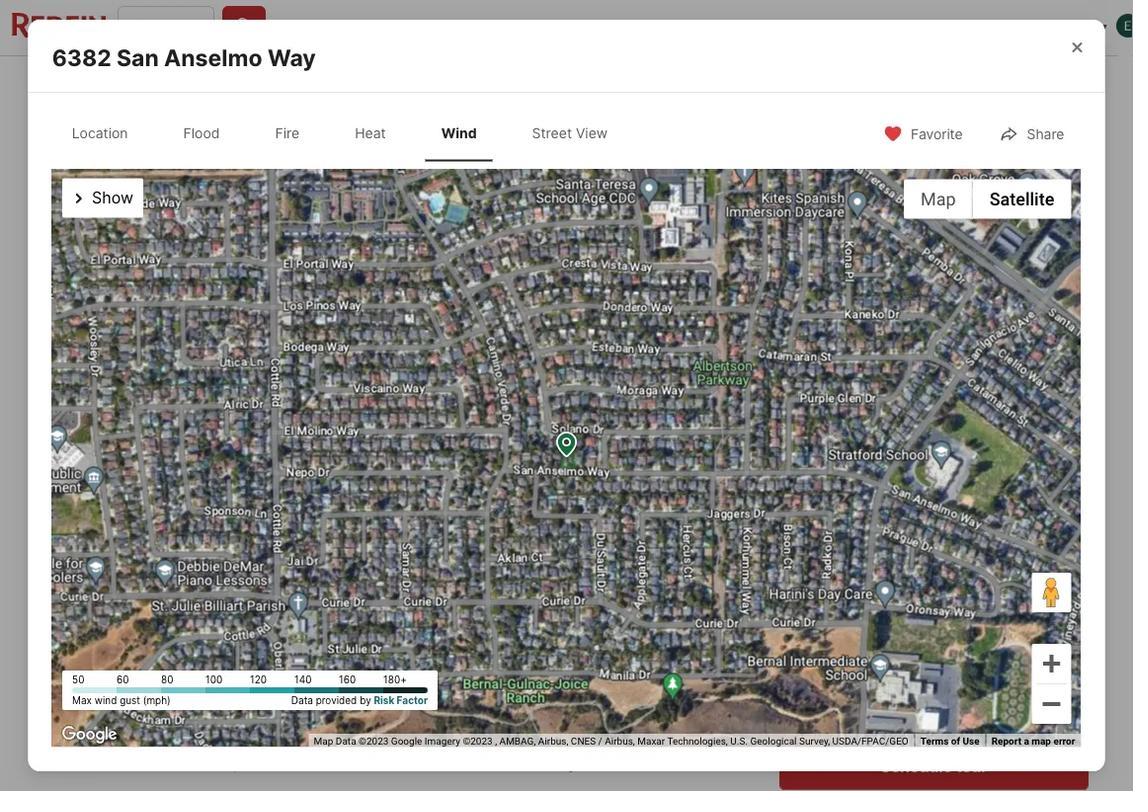 Task type: locate. For each thing, give the bounding box(es) containing it.
1 vertical spatial 2
[[365, 754, 375, 773]]

a right the is
[[178, 726, 187, 745]]

1 vertical spatial street
[[198, 463, 239, 480]]

tab list containing search
[[30, 56, 686, 108]]

anselmo
[[164, 44, 262, 71], [108, 570, 176, 589]]

schools
[[597, 75, 649, 92]]

0 vertical spatial of
[[951, 736, 961, 748]]

6382 for 6382 san anselmo way
[[52, 44, 111, 71]]

0 vertical spatial way
[[268, 44, 316, 71]]

0 horizontal spatial data
[[291, 695, 313, 707]]

1 horizontal spatial street view
[[532, 125, 608, 141]]

0 horizontal spatial map
[[314, 736, 333, 748]]

map inside popup button
[[921, 189, 956, 210]]

1 ©2023 from the left
[[359, 736, 389, 748]]

1 horizontal spatial tour
[[956, 757, 988, 777]]

0 horizontal spatial tour
[[816, 531, 862, 559]]

airbus, right /
[[605, 736, 635, 748]]

0 vertical spatial anselmo
[[164, 44, 262, 71]]

technologies,
[[668, 736, 728, 748]]

feed
[[965, 17, 997, 34]]

tour up friday
[[816, 531, 862, 559]]

, left ca
[[299, 570, 303, 589]]

menu bar containing map
[[904, 179, 1072, 219]]

1 horizontal spatial ©2023
[[463, 736, 493, 748]]

geological
[[750, 736, 797, 748]]

1 vertical spatial san
[[75, 570, 104, 589]]

way left the san
[[180, 570, 213, 589]]

list box
[[780, 676, 1089, 728]]

to
[[147, 133, 163, 148]]

airbus, up it's
[[538, 736, 569, 748]]

tab list up heat
[[30, 56, 686, 108]]

(mph)
[[143, 695, 171, 707]]

©2023 left google
[[359, 736, 389, 748]]

tour via video chat option
[[924, 676, 1089, 728]]

tour down imagery
[[436, 754, 469, 773]]

next image
[[1065, 594, 1097, 626]]

0 vertical spatial 2
[[386, 615, 400, 643]]

100
[[206, 674, 223, 686]]

report
[[992, 736, 1022, 748]]

2 ©2023 from the left
[[463, 736, 493, 748]]

est.
[[30, 648, 54, 664]]

oct inside 'sunday 29 oct'
[[1020, 629, 1045, 644]]

factor
[[397, 695, 428, 707]]

0 horizontal spatial oct
[[824, 629, 849, 644]]

a left map on the right of page
[[1024, 736, 1030, 748]]

1 horizontal spatial of
[[951, 736, 961, 748]]

oct down '29'
[[1020, 629, 1045, 644]]

san inside dialog
[[117, 44, 159, 71]]

street view inside tab
[[532, 125, 608, 141]]

1 oct from the left
[[824, 629, 849, 644]]

6382 san anselmo way , san jose , ca 95119
[[30, 570, 378, 589]]

-
[[117, 533, 123, 550]]

menu bar
[[904, 179, 1072, 219]]

$1,300,000
[[30, 615, 160, 643]]

1 horizontal spatial tour
[[821, 695, 847, 709]]

way
[[268, 44, 316, 71], [180, 570, 213, 589]]

6382 up search link
[[52, 44, 111, 71]]

home
[[915, 531, 977, 559]]

6382 for 6382 san anselmo way , san jose , ca 95119
[[30, 570, 71, 589]]

user photo image
[[1117, 14, 1133, 38]]

3
[[301, 615, 316, 643]]

sat,
[[89, 133, 115, 148]]

max wind gust (mph)
[[72, 695, 171, 707]]

0 horizontal spatial of
[[123, 754, 139, 773]]

1 horizontal spatial data
[[336, 736, 356, 748]]

6382 san anselmo way dialog
[[0, 0, 1133, 792]]

30
[[988, 463, 1006, 480]]

sunday 29 oct
[[1008, 576, 1056, 644]]

1 horizontal spatial view
[[576, 125, 608, 141]]

is
[[161, 726, 174, 745]]

max
[[72, 695, 92, 707]]

1,343 sq ft
[[480, 615, 542, 665]]

0 horizontal spatial airbus,
[[538, 736, 569, 748]]

None button
[[792, 564, 881, 657], [889, 565, 979, 656], [987, 565, 1077, 656], [792, 564, 881, 657], [889, 565, 979, 656], [987, 565, 1077, 656]]

oct down 28 at right bottom
[[922, 629, 947, 644]]

1 horizontal spatial a
[[1024, 736, 1030, 748]]

tour inside option
[[964, 695, 989, 709]]

san up 47%
[[87, 726, 116, 745]]

, left the san
[[213, 570, 218, 589]]

6382 san anselmo way, san jose, ca 95119 image
[[30, 112, 772, 507], [780, 112, 1089, 306], [780, 314, 1089, 507]]

tour
[[821, 695, 847, 709], [964, 695, 989, 709], [436, 754, 469, 773]]

oct
[[824, 629, 849, 644], [922, 629, 947, 644], [1020, 629, 1045, 644]]

view inside tab
[[576, 125, 608, 141]]

street view button
[[154, 452, 293, 492]]

map up within
[[314, 736, 333, 748]]

0 vertical spatial street
[[532, 125, 572, 141]]

error
[[1054, 736, 1075, 748]]

feed button
[[953, 0, 1048, 55]]

tour down use
[[956, 757, 988, 777]]

0 vertical spatial view
[[576, 125, 608, 141]]

0 horizontal spatial tour
[[436, 754, 469, 773]]

180+
[[383, 674, 407, 686]]

usda/fpac/geo
[[833, 736, 909, 748]]

tour left the in
[[821, 695, 847, 709]]

map
[[1032, 736, 1051, 748]]

street inside street view tab
[[532, 125, 572, 141]]

show
[[92, 188, 133, 208]]

oct inside friday 27 oct
[[824, 629, 849, 644]]

2 horizontal spatial ,
[[495, 736, 497, 748]]

wind
[[95, 695, 117, 707]]

1 vertical spatial map
[[314, 736, 333, 748]]

sale & tax history
[[439, 75, 553, 92]]

2 horizontal spatial tour
[[964, 695, 989, 709]]

google
[[391, 736, 422, 748]]

terms of use link
[[921, 736, 980, 748]]

of left use
[[951, 736, 961, 748]]

oct for 27
[[824, 629, 849, 644]]

80
[[161, 674, 173, 686]]

san
[[117, 44, 159, 71], [75, 570, 104, 589], [87, 726, 116, 745]]

3 beds
[[301, 615, 338, 665]]

anselmo inside dialog
[[164, 44, 262, 71]]

jose
[[259, 570, 299, 589]]

2 vertical spatial san
[[87, 726, 116, 745]]

way inside dialog
[[268, 44, 316, 71]]

data up within
[[336, 736, 356, 748]]

san up "search"
[[117, 44, 159, 71]]

sale
[[439, 75, 467, 92]]

0 vertical spatial san
[[117, 44, 159, 71]]

jose
[[120, 726, 157, 745]]

google image
[[57, 722, 122, 748]]

1 horizontal spatial map
[[921, 189, 956, 210]]

0 horizontal spatial a
[[178, 726, 187, 745]]

7732
[[354, 17, 387, 34]]

©2023 up "it"
[[463, 736, 493, 748]]

0 vertical spatial 6382
[[52, 44, 111, 71]]

0 horizontal spatial 2
[[365, 754, 375, 773]]

tab list
[[30, 56, 686, 108], [52, 105, 644, 162]]

0 vertical spatial street view
[[532, 125, 608, 141]]

0 horizontal spatial street
[[198, 463, 239, 480]]

1 vertical spatial way
[[180, 570, 213, 589]]

2 oct from the left
[[922, 629, 947, 644]]

favorite
[[911, 126, 963, 143]]

flood tab
[[168, 109, 236, 158]]

oct down 27
[[824, 629, 849, 644]]

weeks.
[[379, 754, 431, 773]]

offer
[[276, 754, 311, 773]]

6382 inside dialog
[[52, 44, 111, 71]]

1-
[[278, 17, 290, 34]]

0 horizontal spatial view
[[242, 463, 276, 480]]

1 horizontal spatial airbus,
[[605, 736, 635, 748]]

saturday 28 oct
[[904, 576, 965, 644]]

oct inside 'saturday 28 oct'
[[922, 629, 947, 644]]

video button
[[45, 452, 146, 492]]

1 vertical spatial of
[[123, 754, 139, 773]]

tour inside schedule tour button
[[956, 757, 988, 777]]

60
[[117, 674, 129, 686]]

data provided by risk factor
[[291, 695, 428, 707]]

0 horizontal spatial way
[[180, 570, 213, 589]]

of
[[951, 736, 961, 748], [123, 754, 139, 773]]

oct for 29
[[1020, 629, 1045, 644]]

120
[[250, 674, 267, 686]]

anselmo down active link
[[108, 570, 176, 589]]

heat tab
[[339, 109, 402, 158]]

anselmo up overview
[[164, 44, 262, 71]]

759-
[[323, 17, 354, 34]]

tour left via
[[964, 695, 989, 709]]

san
[[221, 570, 254, 589]]

of right 47%
[[123, 754, 139, 773]]

1 vertical spatial data
[[336, 736, 356, 748]]

1 vertical spatial 6382
[[30, 570, 71, 589]]

47%
[[87, 754, 119, 773]]

tab list containing location
[[52, 105, 644, 162]]

tax
[[484, 75, 504, 92]]

tour inside option
[[821, 695, 847, 709]]

©2023
[[359, 736, 389, 748], [463, 736, 493, 748]]

0 vertical spatial map
[[921, 189, 956, 210]]

terms
[[921, 736, 949, 748]]

2 inside 2 baths
[[386, 615, 400, 643]]

open sat, 2pm to 4pm
[[53, 133, 193, 148]]

0 vertical spatial tour
[[816, 531, 862, 559]]

redfin premier
[[591, 17, 686, 34]]

2 horizontal spatial oct
[[1020, 629, 1045, 644]]

map down the favorite
[[921, 189, 956, 210]]

pre-
[[161, 648, 189, 664]]

tab list down property details
[[52, 105, 644, 162]]

1 horizontal spatial 2
[[386, 615, 400, 643]]

1 vertical spatial street view
[[198, 463, 276, 480]]

1 horizontal spatial street
[[532, 125, 572, 141]]

submit search image
[[234, 16, 254, 36]]

1-844-759-7732
[[278, 17, 387, 34]]

4pm
[[166, 133, 193, 148]]

1 vertical spatial anselmo
[[108, 570, 176, 589]]

map
[[921, 189, 956, 210], [314, 736, 333, 748]]

tour in person option
[[780, 676, 924, 728]]

data
[[291, 695, 313, 707], [336, 736, 356, 748]]

1 horizontal spatial oct
[[922, 629, 947, 644]]

property details
[[291, 75, 395, 92]]

2pm
[[118, 133, 144, 148]]

san down sale
[[75, 570, 104, 589]]

way for 6382 san anselmo way , san jose , ca 95119
[[180, 570, 213, 589]]

anselmo for 6382 san anselmo way , san jose , ca 95119
[[108, 570, 176, 589]]

imagery
[[425, 736, 460, 748]]

sale
[[79, 533, 113, 550]]

way down 1-
[[268, 44, 316, 71]]

view
[[576, 125, 608, 141], [242, 463, 276, 480]]

1 horizontal spatial way
[[268, 44, 316, 71]]

3 oct from the left
[[1020, 629, 1045, 644]]

tour for tour via video chat
[[964, 695, 989, 709]]

0 horizontal spatial ©2023
[[359, 736, 389, 748]]

2 up baths link
[[386, 615, 400, 643]]

view inside button
[[242, 463, 276, 480]]

6382 down for
[[30, 570, 71, 589]]

, left the ambag,
[[495, 736, 497, 748]]

2 right within
[[365, 754, 375, 773]]

tour inside san jose is a hot market 47% of homes accept an offer within 2 weeks. tour it before it's gone!
[[436, 754, 469, 773]]

redfin
[[591, 17, 632, 34]]

0 horizontal spatial street view
[[198, 463, 276, 480]]

cnes
[[571, 736, 596, 748]]

1 vertical spatial view
[[242, 463, 276, 480]]

property details tab
[[269, 60, 417, 108]]

gust
[[120, 695, 140, 707]]

map for map
[[921, 189, 956, 210]]

1 vertical spatial tour
[[956, 757, 988, 777]]

data down 140
[[291, 695, 313, 707]]

ft
[[504, 646, 519, 665]]



Task type: describe. For each thing, give the bounding box(es) containing it.
sunday
[[1008, 576, 1056, 590]]

approved
[[189, 648, 253, 664]]

video
[[1012, 695, 1043, 709]]

heat
[[355, 125, 386, 141]]

history
[[508, 75, 553, 92]]

location
[[72, 125, 128, 141]]

160
[[339, 674, 356, 686]]

beds
[[301, 646, 338, 665]]

report a map error link
[[992, 736, 1075, 748]]

0 horizontal spatial ,
[[213, 570, 218, 589]]

6382 san anselmo way element
[[52, 20, 340, 72]]

tour in person
[[821, 695, 904, 709]]

6382 san anselmo way
[[52, 44, 316, 71]]

for
[[47, 533, 75, 550]]

ambag,
[[500, 736, 536, 748]]

street view tab
[[516, 109, 624, 158]]

get
[[133, 648, 157, 664]]

it
[[474, 754, 483, 773]]

list box containing tour in person
[[780, 676, 1089, 728]]

risk
[[374, 695, 395, 707]]

0 vertical spatial data
[[291, 695, 313, 707]]

tour via video chat
[[964, 695, 1071, 709]]

30 photos button
[[944, 452, 1073, 492]]

way for 6382 san anselmo way
[[268, 44, 316, 71]]

street inside the street view button
[[198, 463, 239, 480]]

fire tab
[[259, 109, 315, 158]]

map region
[[0, 0, 1133, 792]]

1 horizontal spatial ,
[[299, 570, 303, 589]]

property
[[291, 75, 348, 92]]

&
[[471, 75, 480, 92]]

2 inside san jose is a hot market 47% of homes accept an offer within 2 weeks. tour it before it's gone!
[[365, 754, 375, 773]]

oct for 28
[[922, 629, 947, 644]]

50
[[72, 674, 84, 686]]

overview tab
[[161, 60, 269, 108]]

report a map error
[[992, 736, 1075, 748]]

tour for tour in person
[[821, 695, 847, 709]]

map for map data ©2023 google  imagery ©2023 , ambag, airbus, cnes / airbus, maxar technologies, u.s. geological survey, usda/fpac/geo
[[314, 736, 333, 748]]

wind tab
[[426, 109, 493, 158]]

City, Address, School, Agent, ZIP search field
[[118, 6, 214, 45]]

baths
[[386, 646, 429, 665]]

wind
[[441, 125, 477, 141]]

27
[[819, 593, 854, 627]]

tour for schedule
[[956, 757, 988, 777]]

fire
[[275, 125, 300, 141]]

in
[[850, 695, 861, 709]]

baths link
[[386, 646, 429, 665]]

this
[[868, 531, 910, 559]]

friday 27 oct
[[816, 576, 857, 644]]

a inside san jose is a hot market 47% of homes accept an offer within 2 weeks. tour it before it's gone!
[[178, 726, 187, 745]]

san jose is a hot market 47% of homes accept an offer within 2 weeks. tour it before it's gone!
[[87, 726, 608, 773]]

photos
[[1010, 463, 1056, 480]]

video
[[90, 463, 129, 480]]

get pre-approved link
[[133, 648, 253, 664]]

person
[[864, 695, 904, 709]]

95119
[[334, 570, 378, 589]]

140
[[295, 674, 312, 686]]

search
[[91, 75, 139, 92]]

street view inside button
[[198, 463, 276, 480]]

premier
[[636, 17, 686, 34]]

active
[[127, 533, 176, 550]]

tab list inside 6382 san anselmo way dialog
[[52, 105, 644, 162]]

tour for go
[[816, 531, 862, 559]]

san inside san jose is a hot market 47% of homes accept an offer within 2 weeks. tour it before it's gone!
[[87, 726, 116, 745]]

terms of use
[[921, 736, 980, 748]]

, inside 6382 san anselmo way dialog
[[495, 736, 497, 748]]

risk factor link
[[374, 695, 428, 707]]

map data ©2023 google  imagery ©2023 , ambag, airbus, cnes / airbus, maxar technologies, u.s. geological survey, usda/fpac/geo
[[314, 736, 909, 748]]

show button
[[62, 178, 143, 218]]

it's
[[541, 754, 562, 773]]

saturday
[[904, 576, 965, 590]]

details
[[352, 75, 395, 92]]

satellite button
[[973, 179, 1072, 219]]

anselmo for 6382 san anselmo way
[[164, 44, 262, 71]]

gone!
[[566, 754, 608, 773]]

active link
[[127, 533, 176, 550]]

29
[[1014, 593, 1051, 627]]

schools tab
[[575, 60, 671, 108]]

map entry image
[[618, 531, 749, 663]]

schedule
[[881, 757, 953, 777]]

friday
[[816, 576, 857, 590]]

san for 6382 san anselmo way
[[117, 44, 159, 71]]

san for 6382 san anselmo way , san jose , ca 95119
[[75, 570, 104, 589]]

within
[[316, 754, 361, 773]]

map button
[[904, 179, 973, 219]]

accept
[[197, 754, 249, 773]]

of inside san jose is a hot market 47% of homes accept an offer within 2 weeks. tour it before it's gone!
[[123, 754, 139, 773]]

1 airbus, from the left
[[538, 736, 569, 748]]

chat
[[1046, 695, 1071, 709]]

2 airbus, from the left
[[605, 736, 635, 748]]

overview
[[183, 75, 247, 92]]

30 photos
[[988, 463, 1056, 480]]

menu bar inside 6382 san anselmo way dialog
[[904, 179, 1072, 219]]

$9,524
[[58, 648, 104, 664]]

1,343
[[480, 615, 542, 643]]

$1,300,000 est. $9,524 /mo get pre-approved
[[30, 615, 253, 664]]

sale & tax history tab
[[417, 60, 575, 108]]

survey,
[[799, 736, 830, 748]]

open sat, 2pm to 4pm link
[[30, 112, 772, 511]]

for sale - active
[[47, 533, 176, 550]]

search link
[[52, 72, 139, 96]]

location tab
[[56, 109, 144, 158]]

u.s.
[[731, 736, 748, 748]]

share
[[1027, 126, 1065, 143]]

of inside 6382 san anselmo way dialog
[[951, 736, 961, 748]]

market
[[220, 726, 274, 745]]

homes
[[143, 754, 193, 773]]

a inside dialog
[[1024, 736, 1030, 748]]



Task type: vqa. For each thing, say whether or not it's contained in the screenshot.
Save
no



